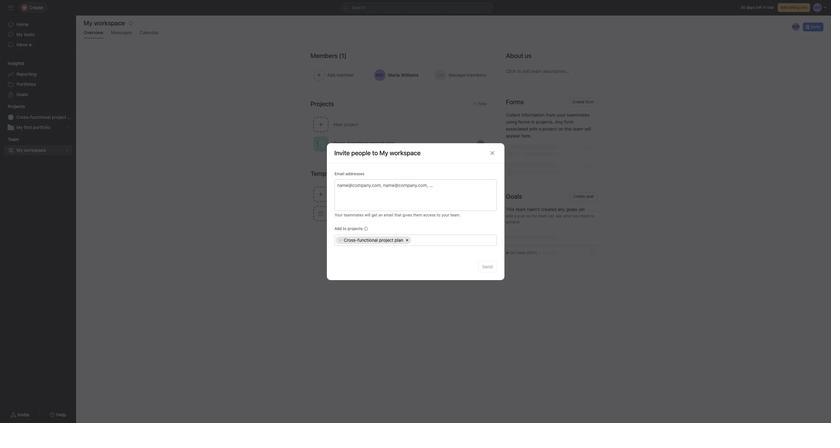 Task type: vqa. For each thing, say whether or not it's contained in the screenshot.
Cross-functional project plan "link" in Starred element
no



Task type: describe. For each thing, give the bounding box(es) containing it.
0 vertical spatial invite
[[811, 24, 821, 29]]

my first portfolio link
[[4, 122, 72, 133]]

cross-functional project plan inside cell
[[344, 238, 403, 243]]

insights button
[[0, 60, 24, 67]]

form inside collect information from your teammates using forms in projects. any form associated with a project on this team will appear here.
[[564, 119, 574, 125]]

cross-functional project plan cell
[[336, 237, 411, 244]]

overview button
[[84, 30, 103, 38]]

send button
[[478, 261, 497, 273]]

goal inside button
[[587, 194, 594, 199]]

goals link
[[4, 89, 72, 100]]

new for templates
[[334, 192, 343, 197]]

my workspace inside dialog
[[380, 149, 421, 157]]

create for goals
[[574, 194, 585, 199]]

any
[[555, 119, 563, 125]]

created
[[541, 207, 557, 212]]

30
[[741, 5, 746, 10]]

goal inside this team hasn't created any goals yet add a goal so the team can see what you hope to achieve.
[[518, 214, 525, 219]]

insights element
[[0, 58, 76, 101]]

inbox link
[[4, 40, 72, 50]]

access
[[423, 213, 436, 218]]

plan inside cross-functional project plan link
[[67, 115, 76, 120]]

new template
[[334, 192, 363, 197]]

team button
[[0, 136, 19, 143]]

your inside collect information from your teammates using forms in projects. any form associated with a project on this team will appear here.
[[557, 112, 566, 118]]

search button
[[341, 3, 493, 13]]

any
[[558, 207, 565, 212]]

on
[[510, 251, 515, 255]]

first
[[24, 125, 32, 130]]

your
[[335, 213, 343, 218]]

add for add to projects
[[335, 226, 342, 231]]

track
[[516, 251, 525, 255]]

addresses
[[346, 172, 364, 176]]

tasks
[[24, 32, 35, 37]]

will inside invite people to my workspace dialog
[[365, 213, 371, 218]]

home
[[16, 22, 29, 27]]

1 vertical spatial functional
[[348, 140, 369, 146]]

trial
[[768, 5, 775, 10]]

email
[[384, 213, 393, 218]]

new for projects
[[334, 122, 343, 127]]

global element
[[0, 16, 76, 54]]

add billing info button
[[778, 3, 811, 12]]

search
[[352, 5, 366, 10]]

goals
[[567, 207, 578, 212]]

templates
[[356, 211, 376, 216]]

home link
[[4, 19, 72, 30]]

my for my workspace
[[16, 148, 23, 153]]

my tasks
[[16, 32, 35, 37]]

invite inside dialog
[[335, 149, 350, 157]]

1 vertical spatial cross-
[[334, 140, 348, 146]]

add to projects
[[335, 226, 363, 231]]

add inside this team hasn't created any goals yet add a goal so the team can see what you hope to achieve.
[[506, 214, 513, 219]]

add for add billing info
[[781, 5, 788, 10]]

your inside invite people to my workspace dialog
[[442, 213, 450, 218]]

Email addresses text field
[[337, 181, 438, 189]]

reporting link
[[4, 69, 72, 79]]

forms
[[519, 119, 530, 125]]

team.
[[451, 213, 461, 218]]

projects
[[348, 226, 363, 231]]

about us
[[506, 52, 532, 59]]

explore
[[334, 211, 349, 216]]

calendar button
[[140, 30, 159, 38]]

collect
[[506, 112, 521, 118]]

days
[[747, 5, 755, 10]]

an
[[379, 213, 383, 218]]

add to starred image
[[128, 21, 133, 26]]

close this dialog image
[[490, 151, 495, 156]]

•
[[539, 251, 541, 255]]

create goal
[[574, 194, 594, 199]]

invite people to my workspace dialog
[[327, 143, 505, 280]]

left
[[756, 5, 762, 10]]

1 horizontal spatial invite button
[[804, 23, 824, 31]]

(55%)
[[526, 251, 538, 255]]

to right people on the left top
[[372, 149, 378, 157]]

1 horizontal spatial goals
[[506, 193, 522, 200]]

team inside collect information from your teammates using forms in projects. any form associated with a project on this team will appear here.
[[574, 126, 584, 132]]

cross-functional project plan link
[[4, 112, 76, 122]]

create form button
[[570, 98, 597, 107]]

see
[[556, 214, 562, 219]]

search list box
[[341, 3, 493, 13]]

template
[[344, 192, 363, 197]]

email addresses
[[335, 172, 364, 176]]

in inside collect information from your teammates using forms in projects. any form associated with a project on this team will appear here.
[[532, 119, 535, 125]]

teammates inside collect information from your teammates using forms in projects. any form associated with a project on this team will appear here.
[[567, 112, 590, 118]]

create form
[[573, 100, 594, 104]]

on track (55%)
[[510, 251, 538, 255]]

billing
[[789, 5, 800, 10]]

gives
[[403, 213, 412, 218]]

cross- inside cell
[[344, 238, 358, 243]]

appear
[[506, 133, 521, 139]]

yet
[[579, 207, 585, 212]]

functional inside projects element
[[30, 115, 51, 120]]

my workspace
[[16, 148, 46, 153]]

to right access
[[437, 213, 441, 218]]

hope
[[581, 214, 590, 219]]

workspace
[[24, 148, 46, 153]]

this
[[506, 207, 515, 212]]

from
[[546, 112, 556, 118]]

projects inside dropdown button
[[8, 104, 25, 109]]

people
[[352, 149, 371, 157]]

teams element
[[0, 134, 76, 157]]

on
[[559, 126, 564, 132]]

info
[[801, 5, 808, 10]]

what
[[563, 214, 572, 219]]

0 vertical spatial my workspace
[[84, 19, 125, 27]]

them
[[413, 213, 422, 218]]

my workspace link
[[4, 145, 72, 155]]

projects element
[[0, 101, 76, 134]]



Task type: locate. For each thing, give the bounding box(es) containing it.
add inside invite people to my workspace dialog
[[335, 226, 342, 231]]

goals down portfolios
[[16, 92, 28, 97]]

goals up this
[[506, 193, 522, 200]]

my left first
[[16, 125, 23, 130]]

0 vertical spatial team
[[574, 126, 584, 132]]

0 vertical spatial create
[[573, 100, 585, 104]]

1 my from the top
[[16, 32, 23, 37]]

my for my tasks
[[16, 32, 23, 37]]

0 vertical spatial will
[[585, 126, 592, 132]]

1 horizontal spatial form
[[586, 100, 594, 104]]

0 horizontal spatial teammates
[[344, 213, 364, 218]]

team
[[574, 126, 584, 132], [516, 207, 526, 212], [539, 214, 547, 219]]

to right hope
[[591, 214, 594, 219]]

explore all templates
[[334, 211, 376, 216]]

1 new from the top
[[334, 122, 343, 127]]

1 vertical spatial goals
[[506, 193, 522, 200]]

a
[[539, 126, 542, 132], [514, 214, 517, 219]]

functional inside cell
[[358, 238, 378, 243]]

hasn't
[[528, 207, 540, 212]]

project down projects.
[[543, 126, 557, 132]]

my workspace
[[84, 19, 125, 27], [380, 149, 421, 157]]

2 vertical spatial plan
[[395, 238, 403, 243]]

0 vertical spatial new
[[334, 122, 343, 127]]

1 vertical spatial new
[[334, 192, 343, 197]]

add down your
[[335, 226, 342, 231]]

cross-functional project plan inside projects element
[[16, 115, 76, 120]]

in right left
[[763, 5, 767, 10]]

my inside my tasks link
[[16, 32, 23, 37]]

messages
[[111, 30, 132, 35]]

0 vertical spatial a
[[539, 126, 542, 132]]

project up people on the left top
[[344, 122, 358, 127]]

to inside this team hasn't created any goals yet add a goal so the team can see what you hope to achieve.
[[591, 214, 594, 219]]

2 vertical spatial add
[[335, 226, 342, 231]]

1 vertical spatial goal
[[518, 214, 525, 219]]

0 horizontal spatial my workspace
[[84, 19, 125, 27]]

your
[[557, 112, 566, 118], [442, 213, 450, 218]]

a inside this team hasn't created any goals yet add a goal so the team can see what you hope to achieve.
[[514, 214, 517, 219]]

list image
[[317, 140, 325, 148]]

1 vertical spatial mw
[[477, 141, 484, 146]]

0 horizontal spatial form
[[564, 119, 574, 125]]

my inside 'my first portfolio' link
[[16, 125, 23, 130]]

1 vertical spatial form
[[564, 119, 574, 125]]

teammates up projects
[[344, 213, 364, 218]]

1 vertical spatial my workspace
[[380, 149, 421, 157]]

projects up first
[[8, 104, 25, 109]]

invite people to my workspace
[[335, 149, 421, 157]]

0 horizontal spatial mw
[[477, 141, 484, 146]]

create for forms
[[573, 100, 585, 104]]

plan
[[67, 115, 76, 120], [386, 140, 395, 146], [395, 238, 403, 243]]

team
[[8, 137, 19, 142]]

using
[[506, 119, 517, 125]]

2 horizontal spatial team
[[574, 126, 584, 132]]

1 vertical spatial cross-functional project plan
[[334, 140, 395, 146]]

1 horizontal spatial add
[[506, 214, 513, 219]]

will left the get at left
[[365, 213, 371, 218]]

1 horizontal spatial in
[[763, 5, 767, 10]]

functional down more information icon
[[358, 238, 378, 243]]

projects button
[[0, 103, 25, 110]]

2 horizontal spatial invite
[[811, 24, 821, 29]]

0 vertical spatial your
[[557, 112, 566, 118]]

cross-functional project plan up portfolio
[[16, 115, 76, 120]]

mw
[[793, 24, 800, 29], [477, 141, 484, 146]]

information
[[522, 112, 545, 118]]

3 my from the top
[[16, 148, 23, 153]]

project inside collect information from your teammates using forms in projects. any form associated with a project on this team will appear here.
[[543, 126, 557, 132]]

team right the
[[539, 214, 547, 219]]

can
[[549, 214, 555, 219]]

0 horizontal spatial a
[[514, 214, 517, 219]]

teammates down the create form button
[[567, 112, 590, 118]]

1 vertical spatial will
[[365, 213, 371, 218]]

new project
[[334, 122, 358, 127]]

my for my first portfolio
[[16, 125, 23, 130]]

1 vertical spatial my
[[16, 125, 23, 130]]

1 vertical spatial your
[[442, 213, 450, 218]]

add down this
[[506, 214, 513, 219]]

form inside the create form button
[[586, 100, 594, 104]]

0 horizontal spatial invite
[[18, 412, 29, 418]]

that
[[395, 213, 402, 218]]

project down the email
[[379, 238, 394, 243]]

2 vertical spatial functional
[[358, 238, 378, 243]]

add billing info
[[781, 5, 808, 10]]

1 vertical spatial invite
[[335, 149, 350, 157]]

0 horizontal spatial team
[[516, 207, 526, 212]]

will right this
[[585, 126, 592, 132]]

0 horizontal spatial in
[[532, 119, 535, 125]]

0 vertical spatial functional
[[30, 115, 51, 120]]

team up so
[[516, 207, 526, 212]]

0 vertical spatial in
[[763, 5, 767, 10]]

this team hasn't created any goals yet add a goal so the team can see what you hope to achieve.
[[506, 207, 594, 225]]

my left tasks
[[16, 32, 23, 37]]

0 horizontal spatial goals
[[16, 92, 28, 97]]

portfolio
[[33, 125, 50, 130]]

2 vertical spatial cross-functional project plan
[[344, 238, 403, 243]]

cross-functional project plan up people on the left top
[[334, 140, 395, 146]]

0 vertical spatial plan
[[67, 115, 76, 120]]

to
[[372, 149, 378, 157], [437, 213, 441, 218], [591, 214, 594, 219], [343, 226, 347, 231]]

0 vertical spatial cross-
[[16, 115, 30, 120]]

achieve.
[[506, 220, 521, 225]]

0 vertical spatial goals
[[16, 92, 28, 97]]

project
[[52, 115, 66, 120], [344, 122, 358, 127], [543, 126, 557, 132], [370, 140, 385, 146], [379, 238, 394, 243]]

inbox
[[16, 42, 28, 47]]

0 vertical spatial invite button
[[804, 23, 824, 31]]

2 vertical spatial invite
[[18, 412, 29, 418]]

1 horizontal spatial teammates
[[567, 112, 590, 118]]

functional
[[30, 115, 51, 120], [348, 140, 369, 146], [358, 238, 378, 243]]

my first portfolio
[[16, 125, 50, 130]]

collect information from your teammates using forms in projects. any form associated with a project on this team will appear here.
[[506, 112, 592, 139]]

messages button
[[111, 30, 132, 38]]

projects.
[[536, 119, 554, 125]]

project up invite people to my workspace
[[370, 140, 385, 146]]

a right the with
[[539, 126, 542, 132]]

cross-functional project plan
[[16, 115, 76, 120], [334, 140, 395, 146], [344, 238, 403, 243]]

1 horizontal spatial my workspace
[[380, 149, 421, 157]]

0 vertical spatial form
[[586, 100, 594, 104]]

2 vertical spatial my
[[16, 148, 23, 153]]

0 vertical spatial add
[[781, 5, 788, 10]]

a inside collect information from your teammates using forms in projects. any form associated with a project on this team will appear here.
[[539, 126, 542, 132]]

my tasks link
[[4, 30, 72, 40]]

0 vertical spatial cross-functional project plan
[[16, 115, 76, 120]]

project inside cross-functional project plan link
[[52, 115, 66, 120]]

here.
[[522, 133, 532, 139]]

portfolios link
[[4, 79, 72, 89]]

your left team.
[[442, 213, 450, 218]]

cross-functional project plan row
[[336, 237, 496, 246]]

create goal button
[[571, 192, 597, 201]]

send
[[482, 264, 493, 270]]

1 horizontal spatial will
[[585, 126, 592, 132]]

will inside collect information from your teammates using forms in projects. any form associated with a project on this team will appear here.
[[585, 126, 592, 132]]

email
[[335, 172, 344, 176]]

a up achieve.
[[514, 214, 517, 219]]

invite
[[811, 24, 821, 29], [335, 149, 350, 157], [18, 412, 29, 418]]

1 horizontal spatial a
[[539, 126, 542, 132]]

in
[[763, 5, 767, 10], [532, 119, 535, 125]]

1 vertical spatial plan
[[386, 140, 395, 146]]

1 vertical spatial add
[[506, 214, 513, 219]]

goals inside insights element
[[16, 92, 28, 97]]

your teammates will get an email that gives them access to your team.
[[335, 213, 461, 218]]

cross- up first
[[16, 115, 30, 120]]

members (1)
[[311, 52, 347, 59]]

insights
[[8, 61, 24, 66]]

teammates
[[567, 112, 590, 118], [344, 213, 364, 218]]

2 horizontal spatial add
[[781, 5, 788, 10]]

2 vertical spatial team
[[539, 214, 547, 219]]

1 horizontal spatial your
[[557, 112, 566, 118]]

my down team
[[16, 148, 23, 153]]

get
[[372, 213, 377, 218]]

0 horizontal spatial invite button
[[6, 410, 33, 421]]

2 my from the top
[[16, 125, 23, 130]]

1 horizontal spatial invite
[[335, 149, 350, 157]]

team right this
[[574, 126, 584, 132]]

the
[[532, 214, 537, 219]]

0 vertical spatial teammates
[[567, 112, 590, 118]]

add
[[781, 5, 788, 10], [506, 214, 513, 219], [335, 226, 342, 231]]

goal left so
[[518, 214, 525, 219]]

my inside my workspace link
[[16, 148, 23, 153]]

you
[[573, 214, 580, 219]]

1 vertical spatial team
[[516, 207, 526, 212]]

invite button
[[804, 23, 824, 31], [6, 410, 33, 421]]

0 horizontal spatial will
[[365, 213, 371, 218]]

to left projects
[[343, 226, 347, 231]]

teammates inside invite people to my workspace dialog
[[344, 213, 364, 218]]

1 vertical spatial create
[[574, 194, 585, 199]]

create
[[573, 100, 585, 104], [574, 194, 585, 199]]

add left "billing"
[[781, 5, 788, 10]]

project inside cross-functional project plan cell
[[379, 238, 394, 243]]

add inside button
[[781, 5, 788, 10]]

in down information
[[532, 119, 535, 125]]

1 horizontal spatial goal
[[587, 194, 594, 199]]

1 horizontal spatial projects
[[311, 100, 334, 108]]

project up 'my first portfolio' link
[[52, 115, 66, 120]]

projects up new project on the top left of the page
[[311, 100, 334, 108]]

1 horizontal spatial mw
[[793, 24, 800, 29]]

0 horizontal spatial projects
[[8, 104, 25, 109]]

this
[[565, 126, 572, 132]]

functional up people on the left top
[[348, 140, 369, 146]]

your up "any"
[[557, 112, 566, 118]]

1 vertical spatial in
[[532, 119, 535, 125]]

2 new from the top
[[334, 192, 343, 197]]

more information image
[[364, 227, 368, 231]]

30 days left in trial
[[741, 5, 775, 10]]

cross- inside projects element
[[16, 115, 30, 120]]

2 vertical spatial cross-
[[344, 238, 358, 243]]

cross- down add to projects
[[344, 238, 358, 243]]

associated
[[506, 126, 528, 132]]

1 horizontal spatial team
[[539, 214, 547, 219]]

goal up hope
[[587, 194, 594, 199]]

projects
[[311, 100, 334, 108], [8, 104, 25, 109]]

goals
[[16, 92, 28, 97], [506, 193, 522, 200]]

templates
[[311, 170, 340, 177]]

overview
[[84, 30, 103, 35]]

0 horizontal spatial add
[[335, 226, 342, 231]]

calendar
[[140, 30, 159, 35]]

all
[[350, 211, 355, 216]]

cross-functional project plan down more information icon
[[344, 238, 403, 243]]

plan inside cross-functional project plan cell
[[395, 238, 403, 243]]

hide sidebar image
[[8, 5, 13, 10]]

0 vertical spatial my
[[16, 32, 23, 37]]

functional up portfolio
[[30, 115, 51, 120]]

cross- down new project on the top left of the page
[[334, 140, 348, 146]]

0 vertical spatial goal
[[587, 194, 594, 199]]

cross-
[[16, 115, 30, 120], [334, 140, 348, 146], [344, 238, 358, 243]]

so
[[526, 214, 531, 219]]

0 horizontal spatial your
[[442, 213, 450, 218]]

0 horizontal spatial goal
[[518, 214, 525, 219]]

1 vertical spatial invite button
[[6, 410, 33, 421]]

forms
[[506, 98, 524, 106]]

1 vertical spatial a
[[514, 214, 517, 219]]

1 vertical spatial teammates
[[344, 213, 364, 218]]

goal
[[587, 194, 594, 199], [518, 214, 525, 219]]

0 vertical spatial mw
[[793, 24, 800, 29]]

form
[[586, 100, 594, 104], [564, 119, 574, 125]]



